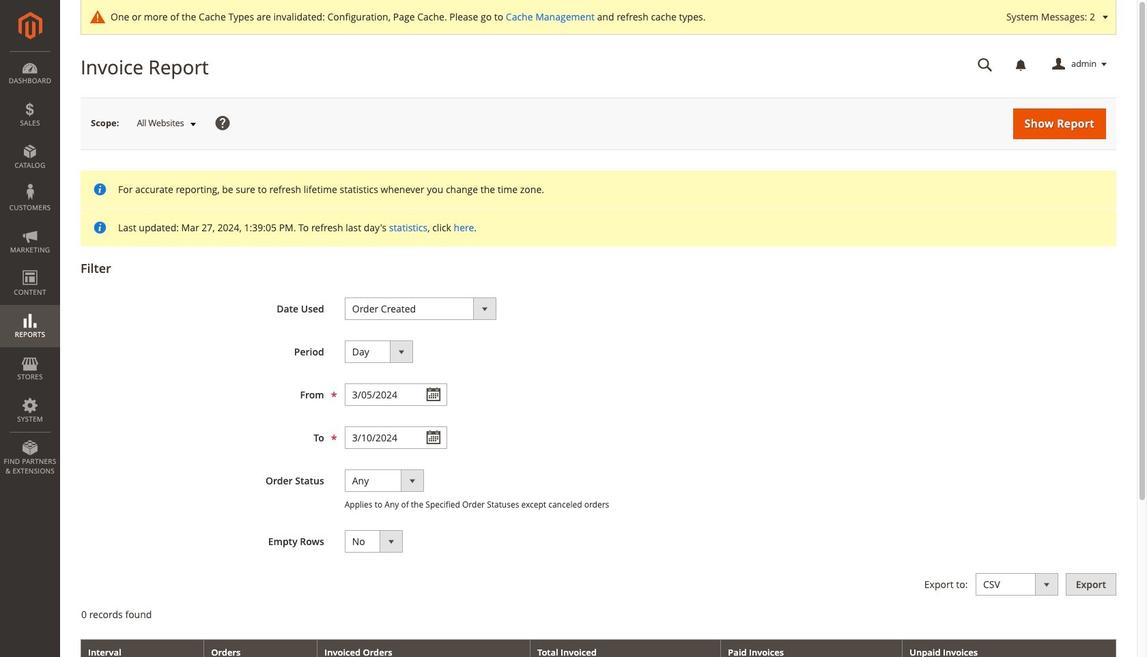 Task type: vqa. For each thing, say whether or not it's contained in the screenshot.
text field
yes



Task type: locate. For each thing, give the bounding box(es) containing it.
menu bar
[[0, 51, 60, 483]]

None text field
[[345, 427, 447, 449]]

None text field
[[968, 53, 1002, 76], [345, 384, 447, 406], [968, 53, 1002, 76], [345, 384, 447, 406]]

magento admin panel image
[[18, 12, 42, 40]]



